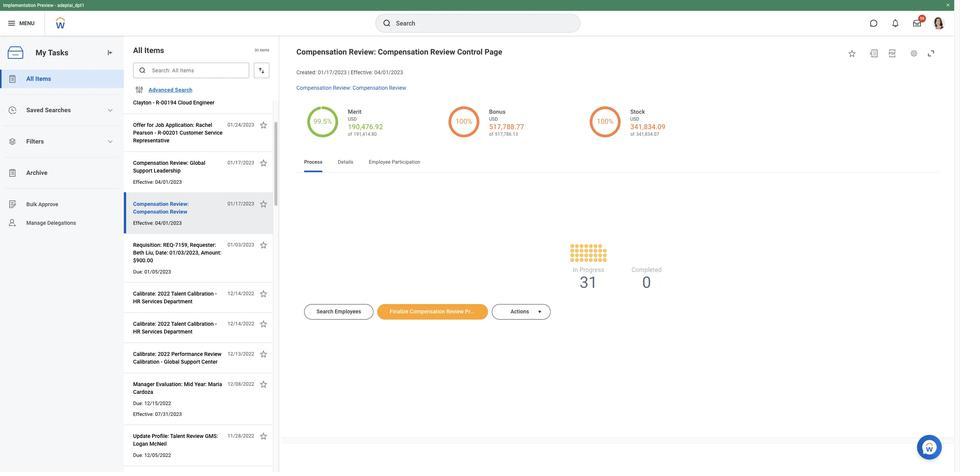 Task type: vqa. For each thing, say whether or not it's contained in the screenshot.


Task type: locate. For each thing, give the bounding box(es) containing it.
1 for from the top
[[147, 92, 154, 98]]

review inside compensation review: compensation review
[[170, 209, 187, 215]]

for
[[147, 92, 154, 98], [147, 122, 154, 128]]

0 vertical spatial hr
[[133, 299, 140, 305]]

for inside "offer for job application: rachel pearson - r-00201 customer service representative"
[[147, 122, 154, 128]]

of inside stock usd 341,834.09 of 341,834.07
[[631, 131, 635, 137]]

clipboard image
[[8, 74, 17, 84], [8, 168, 17, 178]]

3 due: from the top
[[133, 453, 143, 458]]

effective: 04/01/2023 down leadership at the top of the page
[[133, 179, 182, 185]]

0 vertical spatial all
[[133, 46, 143, 55]]

clipboard image inside all items button
[[8, 74, 17, 84]]

department down 01/05/2023
[[164, 299, 193, 305]]

r-
[[156, 100, 161, 106], [158, 130, 163, 136]]

1 vertical spatial clipboard image
[[8, 168, 17, 178]]

effective: 04/01/2023
[[133, 179, 182, 185], [133, 220, 182, 226]]

item list element
[[124, 13, 280, 472]]

2 due: from the top
[[133, 401, 143, 407]]

- inside offer for job application: sergio clayton - r-00194 cloud engineer
[[153, 100, 155, 106]]

for up pearson
[[147, 122, 154, 128]]

calibrate: 2022 talent calibration - hr services department for first calibrate: 2022 talent calibration - hr services department button from the bottom
[[133, 321, 217, 335]]

perspective image
[[8, 137, 17, 146]]

1 vertical spatial calibrate: 2022 talent calibration - hr services department button
[[133, 319, 223, 336]]

saved searches button
[[0, 101, 124, 120]]

application: up cloud
[[166, 92, 194, 98]]

review: up created: 01/17/2023 | effective: 04/01/2023
[[349, 47, 376, 57]]

1 2022 from the top
[[158, 291, 170, 297]]

1 vertical spatial 12/14/2022
[[228, 321, 254, 327]]

calibrate: 2022 talent calibration - hr services department button up performance
[[133, 319, 223, 336]]

04/01/2023 down leadership at the top of the page
[[155, 179, 182, 185]]

2 of from the left
[[489, 131, 494, 137]]

effective:
[[351, 69, 373, 76], [133, 179, 154, 185], [133, 220, 154, 226], [133, 412, 154, 417]]

1 vertical spatial compensation review: compensation review
[[133, 201, 189, 215]]

due: for requisition: req-7159, requester: beth liu, date: 01/03/2023, amount: $900.00
[[133, 269, 143, 275]]

application: for cloud
[[166, 92, 194, 98]]

0 vertical spatial offer
[[133, 92, 146, 98]]

11/28/2022
[[228, 433, 254, 439]]

0 horizontal spatial 100%
[[456, 117, 473, 125]]

1 vertical spatial for
[[147, 122, 154, 128]]

due: down cardoza
[[133, 401, 143, 407]]

due:
[[133, 269, 143, 275], [133, 401, 143, 407], [133, 453, 143, 458]]

implementation preview -   adeptai_dpt1
[[3, 3, 84, 8]]

clipboard image left archive
[[8, 168, 17, 178]]

2 2022 from the top
[[158, 321, 170, 327]]

12/15/2022
[[144, 401, 171, 407]]

compensation review: compensation review down leadership at the top of the page
[[133, 201, 189, 215]]

1 vertical spatial offer
[[133, 122, 146, 128]]

1 vertical spatial star image
[[259, 158, 268, 168]]

compensation
[[297, 47, 347, 57], [378, 47, 429, 57], [297, 85, 332, 91], [353, 85, 388, 91], [133, 160, 169, 166], [133, 201, 169, 207], [133, 209, 169, 215], [410, 308, 445, 315]]

1 offer from the top
[[133, 92, 146, 98]]

star image
[[848, 49, 857, 58], [259, 240, 268, 250], [259, 289, 268, 299], [259, 319, 268, 329], [259, 350, 268, 359], [259, 380, 268, 389], [259, 432, 268, 441]]

2 effective: 04/01/2023 from the top
[[133, 220, 182, 226]]

bulk approve
[[26, 201, 58, 207]]

calibrate: 2022 talent calibration - hr services department for first calibrate: 2022 talent calibration - hr services department button from the top of the item list element in the left of the page
[[133, 291, 217, 305]]

1 12/14/2022 from the top
[[228, 291, 254, 297]]

r- down advanced
[[156, 100, 161, 106]]

3 2022 from the top
[[158, 351, 170, 357]]

1 vertical spatial all items
[[26, 75, 51, 82]]

30 inside button
[[920, 16, 925, 21]]

review:
[[349, 47, 376, 57], [333, 85, 352, 91], [170, 160, 189, 166], [170, 201, 189, 207]]

created:
[[297, 69, 317, 76]]

3 calibrate: from the top
[[133, 351, 156, 357]]

2 vertical spatial calibration
[[133, 359, 160, 365]]

items
[[260, 48, 269, 52]]

effective: 04/01/2023 for support
[[133, 179, 182, 185]]

review inside update profile: talent review gms: logan mcneil
[[187, 433, 204, 439]]

global inside calibrate: 2022 performance review calibration - global support center
[[164, 359, 180, 365]]

usd for 341,834.09
[[631, 117, 640, 122]]

profile logan mcneil image
[[933, 17, 946, 31]]

99.5%
[[314, 117, 332, 125]]

1 vertical spatial 30
[[255, 48, 259, 52]]

2 offer from the top
[[133, 122, 146, 128]]

|
[[348, 69, 350, 76]]

0 horizontal spatial compensation review: compensation review
[[133, 201, 189, 215]]

effective: up requisition:
[[133, 220, 154, 226]]

0 vertical spatial clipboard image
[[8, 74, 17, 84]]

04/01/2023
[[375, 69, 403, 76], [155, 179, 182, 185], [155, 220, 182, 226]]

1 vertical spatial all
[[26, 75, 34, 82]]

341,834.07
[[637, 131, 660, 137]]

department up performance
[[164, 329, 193, 335]]

all
[[133, 46, 143, 55], [26, 75, 34, 82]]

1 vertical spatial support
[[181, 359, 200, 365]]

usd inside merit usd 190,476.92 of 191,414.80
[[348, 117, 357, 122]]

usd
[[348, 117, 357, 122], [489, 117, 498, 122], [631, 117, 640, 122]]

usd inside stock usd 341,834.09 of 341,834.07
[[631, 117, 640, 122]]

3 star image from the top
[[259, 199, 268, 209]]

of inside bonus usd 517,788.77 of 517,786.13
[[489, 131, 494, 137]]

process
[[304, 159, 323, 165], [465, 308, 485, 315]]

offer for offer for job application: rachel pearson - r-00201 customer service representative
[[133, 122, 146, 128]]

participation
[[392, 159, 421, 165]]

configure image
[[135, 85, 144, 94]]

manager
[[133, 381, 155, 388]]

advanced
[[149, 87, 174, 93]]

support
[[133, 168, 153, 174], [181, 359, 200, 365]]

r- up representative
[[158, 130, 163, 136]]

stock
[[631, 109, 645, 116]]

2022 inside calibrate: 2022 performance review calibration - global support center
[[158, 351, 170, 357]]

of inside merit usd 190,476.92 of 191,414.80
[[348, 131, 352, 137]]

0 vertical spatial items
[[144, 46, 164, 55]]

department
[[164, 299, 193, 305], [164, 329, 193, 335]]

liu,
[[146, 250, 154, 256]]

1 calibrate: 2022 talent calibration - hr services department from the top
[[133, 291, 217, 305]]

0 vertical spatial all items
[[133, 46, 164, 55]]

1 due: from the top
[[133, 269, 143, 275]]

list containing 99.5%
[[304, 102, 728, 143]]

calibrate: 2022 talent calibration - hr services department down 01/05/2023
[[133, 291, 217, 305]]

1 department from the top
[[164, 299, 193, 305]]

1 vertical spatial job
[[155, 122, 164, 128]]

0 vertical spatial 01/17/2023
[[318, 69, 347, 76]]

compensation review: compensation review down created: 01/17/2023 | effective: 04/01/2023
[[297, 85, 406, 91]]

due: down $900.00
[[133, 269, 143, 275]]

1 vertical spatial items
[[35, 75, 51, 82]]

1 vertical spatial hr
[[133, 329, 140, 335]]

0 horizontal spatial all
[[26, 75, 34, 82]]

update
[[133, 433, 150, 439]]

review: down |
[[333, 85, 352, 91]]

of left 517,786.13
[[489, 131, 494, 137]]

effective: right |
[[351, 69, 373, 76]]

compensation right finalize
[[410, 308, 445, 315]]

application: up '00201' at left top
[[166, 122, 194, 128]]

0 vertical spatial application:
[[166, 92, 194, 98]]

0 list item
[[618, 266, 676, 292]]

calibrate: 2022 talent calibration - hr services department up performance
[[133, 321, 217, 335]]

04/01/2023 for compensation
[[155, 220, 182, 226]]

2 12/14/2022 from the top
[[228, 321, 254, 327]]

0 vertical spatial star image
[[259, 120, 268, 130]]

2 usd from the left
[[489, 117, 498, 122]]

1 chevron down image from the top
[[107, 107, 114, 113]]

2 hr from the top
[[133, 329, 140, 335]]

1 vertical spatial 04/01/2023
[[155, 179, 182, 185]]

0 vertical spatial talent
[[171, 291, 186, 297]]

2 clipboard image from the top
[[8, 168, 17, 178]]

advanced search button
[[146, 82, 196, 98]]

calibrate:
[[133, 291, 156, 297], [133, 321, 156, 327], [133, 351, 156, 357]]

r- inside offer for job application: sergio clayton - r-00194 cloud engineer
[[156, 100, 161, 106]]

justify image
[[7, 19, 16, 28]]

0 vertical spatial r-
[[156, 100, 161, 106]]

2 job from the top
[[155, 122, 164, 128]]

2 horizontal spatial of
[[631, 131, 635, 137]]

2 calibrate: 2022 talent calibration - hr services department button from the top
[[133, 319, 223, 336]]

center
[[202, 359, 218, 365]]

0 vertical spatial calibrate: 2022 talent calibration - hr services department
[[133, 291, 217, 305]]

usd for 517,788.77
[[489, 117, 498, 122]]

sort image
[[258, 67, 266, 74]]

offer up pearson
[[133, 122, 146, 128]]

1 clipboard image from the top
[[8, 74, 17, 84]]

2 chevron down image from the top
[[107, 139, 114, 145]]

archive
[[26, 169, 47, 177]]

gear image
[[911, 50, 918, 57]]

of left 341,834.07
[[631, 131, 635, 137]]

req-
[[163, 242, 175, 248]]

30 left items
[[255, 48, 259, 52]]

2 vertical spatial 01/17/2023
[[228, 201, 254, 207]]

0 vertical spatial compensation review: compensation review
[[297, 85, 406, 91]]

0 vertical spatial 12/14/2022
[[228, 291, 254, 297]]

04/01/2023 down compensation review: compensation review control page
[[375, 69, 403, 76]]

1 of from the left
[[348, 131, 352, 137]]

1 vertical spatial 01/17/2023
[[228, 160, 254, 166]]

3 usd from the left
[[631, 117, 640, 122]]

application: inside "offer for job application: rachel pearson - r-00201 customer service representative"
[[166, 122, 194, 128]]

0 vertical spatial calibrate: 2022 talent calibration - hr services department button
[[133, 289, 223, 306]]

effective: 04/01/2023 up requisition:
[[133, 220, 182, 226]]

0 horizontal spatial all items
[[26, 75, 51, 82]]

1 vertical spatial search
[[317, 308, 334, 315]]

0 horizontal spatial items
[[35, 75, 51, 82]]

talent inside update profile: talent review gms: logan mcneil
[[170, 433, 185, 439]]

0 horizontal spatial of
[[348, 131, 352, 137]]

1 vertical spatial application:
[[166, 122, 194, 128]]

leadership
[[154, 168, 181, 174]]

r- for 00194
[[156, 100, 161, 106]]

2 for from the top
[[147, 122, 154, 128]]

04/01/2023 down compensation review: compensation review 'button' on the top of the page
[[155, 220, 182, 226]]

global down performance
[[164, 359, 180, 365]]

04/01/2023 for global
[[155, 179, 182, 185]]

r- inside "offer for job application: rachel pearson - r-00201 customer service representative"
[[158, 130, 163, 136]]

bulk
[[26, 201, 37, 207]]

for for pearson
[[147, 122, 154, 128]]

review: up leadership at the top of the page
[[170, 160, 189, 166]]

2 application: from the top
[[166, 122, 194, 128]]

requisition: req-7159, requester: beth liu, date: 01/03/2023, amount: $900.00 button
[[133, 240, 223, 265]]

job for 00194
[[155, 92, 164, 98]]

user plus image
[[8, 218, 17, 228]]

all items
[[133, 46, 164, 55], [26, 75, 51, 82]]

1 horizontal spatial search
[[317, 308, 334, 315]]

review
[[431, 47, 456, 57], [389, 85, 406, 91], [170, 209, 187, 215], [447, 308, 464, 315], [204, 351, 222, 357], [187, 433, 204, 439]]

offer
[[133, 92, 146, 98], [133, 122, 146, 128]]

usd inside bonus usd 517,788.77 of 517,786.13
[[489, 117, 498, 122]]

inbox large image
[[914, 19, 922, 27]]

chevron down image inside 'saved searches' dropdown button
[[107, 107, 114, 113]]

1 vertical spatial global
[[164, 359, 180, 365]]

support left leadership at the top of the page
[[133, 168, 153, 174]]

0 vertical spatial chevron down image
[[107, 107, 114, 113]]

tab list
[[297, 154, 939, 172]]

1 effective: 04/01/2023 from the top
[[133, 179, 182, 185]]

1 vertical spatial process
[[465, 308, 485, 315]]

1 vertical spatial calibrate: 2022 talent calibration - hr services department
[[133, 321, 217, 335]]

0 horizontal spatial search
[[175, 87, 193, 93]]

compensation down created:
[[297, 85, 332, 91]]

1 vertical spatial services
[[142, 329, 163, 335]]

2 horizontal spatial usd
[[631, 117, 640, 122]]

all up saved
[[26, 75, 34, 82]]

0 horizontal spatial global
[[164, 359, 180, 365]]

1 calibrate: 2022 talent calibration - hr services department button from the top
[[133, 289, 223, 306]]

talent
[[171, 291, 186, 297], [171, 321, 186, 327], [170, 433, 185, 439]]

1 horizontal spatial of
[[489, 131, 494, 137]]

year:
[[195, 381, 207, 388]]

0 vertical spatial 2022
[[158, 291, 170, 297]]

all items inside button
[[26, 75, 51, 82]]

services down due: 01/05/2023
[[142, 299, 163, 305]]

0 vertical spatial for
[[147, 92, 154, 98]]

2022 for calibrate: 2022 performance review calibration - global support center "button"
[[158, 351, 170, 357]]

items
[[144, 46, 164, 55], [35, 75, 51, 82]]

job up the 00194
[[155, 92, 164, 98]]

compensation up requisition:
[[133, 209, 169, 215]]

menu banner
[[0, 0, 955, 36]]

1 horizontal spatial 100%
[[597, 117, 614, 125]]

my
[[36, 48, 46, 57]]

job inside offer for job application: sergio clayton - r-00194 cloud engineer
[[155, 92, 164, 98]]

0 horizontal spatial 30
[[255, 48, 259, 52]]

search up cloud
[[175, 87, 193, 93]]

2 vertical spatial due:
[[133, 453, 143, 458]]

0 vertical spatial global
[[190, 160, 205, 166]]

rename image
[[8, 200, 17, 209]]

1 usd from the left
[[348, 117, 357, 122]]

hr for first calibrate: 2022 talent calibration - hr services department button from the bottom
[[133, 329, 140, 335]]

1 vertical spatial r-
[[158, 130, 163, 136]]

2 calibrate: 2022 talent calibration - hr services department from the top
[[133, 321, 217, 335]]

1 horizontal spatial compensation review: compensation review
[[297, 85, 406, 91]]

1 horizontal spatial all
[[133, 46, 143, 55]]

application: for customer
[[166, 122, 194, 128]]

1 horizontal spatial global
[[190, 160, 205, 166]]

1 100% from the left
[[456, 117, 473, 125]]

clipboard image up clock check "image"
[[8, 74, 17, 84]]

services up calibrate: 2022 performance review calibration - global support center
[[142, 329, 163, 335]]

1 horizontal spatial 30
[[920, 16, 925, 21]]

all items down my at left
[[26, 75, 51, 82]]

usd down stock
[[631, 117, 640, 122]]

30 inside item list element
[[255, 48, 259, 52]]

calibrate: 2022 performance review calibration - global support center button
[[133, 350, 223, 367]]

search
[[175, 87, 193, 93], [317, 308, 334, 315]]

calibration
[[187, 291, 214, 297], [187, 321, 214, 327], [133, 359, 160, 365]]

employee participation
[[369, 159, 421, 165]]

chevron down image inside filters dropdown button
[[107, 139, 114, 145]]

customer
[[180, 130, 203, 136]]

2022 down 01/05/2023
[[158, 291, 170, 297]]

0 vertical spatial support
[[133, 168, 153, 174]]

0 vertical spatial 30
[[920, 16, 925, 21]]

2 vertical spatial star image
[[259, 199, 268, 209]]

2 vertical spatial 04/01/2023
[[155, 220, 182, 226]]

star image for compensation review: global support leadership
[[259, 158, 268, 168]]

2022 up calibrate: 2022 performance review calibration - global support center
[[158, 321, 170, 327]]

12/14/2022 for first calibrate: 2022 talent calibration - hr services department button from the bottom
[[228, 321, 254, 327]]

calibrate: inside calibrate: 2022 performance review calibration - global support center
[[133, 351, 156, 357]]

all up search image
[[133, 46, 143, 55]]

tasks
[[48, 48, 68, 57]]

for inside offer for job application: sergio clayton - r-00194 cloud engineer
[[147, 92, 154, 98]]

offer for offer for job application: sergio clayton - r-00194 cloud engineer
[[133, 92, 146, 98]]

1 vertical spatial chevron down image
[[107, 139, 114, 145]]

offer for job application: rachel pearson - r-00201 customer service representative button
[[133, 120, 223, 145]]

review: down leadership at the top of the page
[[170, 201, 189, 207]]

1 vertical spatial calibrate:
[[133, 321, 156, 327]]

12/05/2022
[[144, 453, 171, 458]]

review: inside 'button'
[[170, 201, 189, 207]]

usd down bonus
[[489, 117, 498, 122]]

0 vertical spatial search
[[175, 87, 193, 93]]

calibrate: 2022 talent calibration - hr services department button down 01/05/2023
[[133, 289, 223, 306]]

all items button
[[0, 70, 124, 88]]

-
[[55, 3, 56, 8], [153, 100, 155, 106], [155, 130, 156, 136], [215, 291, 217, 297], [215, 321, 217, 327], [161, 359, 163, 365]]

finalize
[[390, 308, 409, 315]]

12/14/2022
[[228, 291, 254, 297], [228, 321, 254, 327]]

my tasks element
[[0, 36, 124, 472]]

employee
[[369, 159, 391, 165]]

1 hr from the top
[[133, 299, 140, 305]]

compensation up leadership at the top of the page
[[133, 160, 169, 166]]

0 vertical spatial department
[[164, 299, 193, 305]]

0 horizontal spatial support
[[133, 168, 153, 174]]

compensation review: compensation review
[[297, 85, 406, 91], [133, 201, 189, 215]]

offer inside "offer for job application: rachel pearson - r-00201 customer service representative"
[[133, 122, 146, 128]]

star image for compensation review: compensation review
[[259, 199, 268, 209]]

- inside calibrate: 2022 performance review calibration - global support center
[[161, 359, 163, 365]]

all items up search image
[[133, 46, 164, 55]]

review inside calibrate: 2022 performance review calibration - global support center
[[204, 351, 222, 357]]

1 vertical spatial calibration
[[187, 321, 214, 327]]

effective: 04/01/2023 for review
[[133, 220, 182, 226]]

items up search image
[[144, 46, 164, 55]]

advanced search
[[149, 87, 193, 93]]

effective: down leadership at the top of the page
[[133, 179, 154, 185]]

mid
[[184, 381, 193, 388]]

1 job from the top
[[155, 92, 164, 98]]

0 horizontal spatial usd
[[348, 117, 357, 122]]

1 horizontal spatial support
[[181, 359, 200, 365]]

1 vertical spatial department
[[164, 329, 193, 335]]

job inside "offer for job application: rachel pearson - r-00201 customer service representative"
[[155, 122, 164, 128]]

job for 00201
[[155, 122, 164, 128]]

2022 for first calibrate: 2022 talent calibration - hr services department button from the top of the item list element in the left of the page
[[158, 291, 170, 297]]

100%
[[456, 117, 473, 125], [597, 117, 614, 125]]

all inside all items button
[[26, 75, 34, 82]]

services
[[142, 299, 163, 305], [142, 329, 163, 335]]

0 vertical spatial services
[[142, 299, 163, 305]]

01/17/2023 for compensation review: compensation review
[[228, 201, 254, 207]]

search left employees
[[317, 308, 334, 315]]

30 button
[[909, 15, 927, 32]]

application: inside offer for job application: sergio clayton - r-00194 cloud engineer
[[166, 92, 194, 98]]

1 horizontal spatial usd
[[489, 117, 498, 122]]

2 100% from the left
[[597, 117, 614, 125]]

2 star image from the top
[[259, 158, 268, 168]]

offer up clayton
[[133, 92, 146, 98]]

of for 190,476.92
[[348, 131, 352, 137]]

1 vertical spatial 2022
[[158, 321, 170, 327]]

1 horizontal spatial items
[[144, 46, 164, 55]]

chevron down image
[[107, 107, 114, 113], [107, 139, 114, 145]]

search image
[[139, 67, 146, 74]]

2 vertical spatial calibrate:
[[133, 351, 156, 357]]

1 horizontal spatial all items
[[133, 46, 164, 55]]

support down performance
[[181, 359, 200, 365]]

for up clayton
[[147, 92, 154, 98]]

- inside menu banner
[[55, 3, 56, 8]]

all inside item list element
[[133, 46, 143, 55]]

2022 left performance
[[158, 351, 170, 357]]

clipboard image inside the archive button
[[8, 168, 17, 178]]

usd down the merit
[[348, 117, 357, 122]]

chevron down image for filters
[[107, 139, 114, 145]]

beth
[[133, 250, 144, 256]]

star image
[[259, 120, 268, 130], [259, 158, 268, 168], [259, 199, 268, 209]]

notifications large image
[[892, 19, 900, 27]]

1 application: from the top
[[166, 92, 194, 98]]

offer inside offer for job application: sergio clayton - r-00194 cloud engineer
[[133, 92, 146, 98]]

0 vertical spatial calibrate:
[[133, 291, 156, 297]]

in progress 31
[[573, 266, 605, 292]]

list
[[0, 70, 124, 232], [304, 102, 728, 143], [304, 178, 932, 295]]

0 vertical spatial job
[[155, 92, 164, 98]]

2 vertical spatial talent
[[170, 433, 185, 439]]

hr
[[133, 299, 140, 305], [133, 329, 140, 335]]

support inside calibrate: 2022 performance review calibration - global support center
[[181, 359, 200, 365]]

30 left the profile logan mcneil image
[[920, 16, 925, 21]]

global down customer
[[190, 160, 205, 166]]

review inside button
[[447, 308, 464, 315]]

191,414.80
[[354, 131, 377, 137]]

job up '00201' at left top
[[155, 122, 164, 128]]

3 of from the left
[[631, 131, 635, 137]]

0 vertical spatial effective: 04/01/2023
[[133, 179, 182, 185]]

2 department from the top
[[164, 329, 193, 335]]

completed
[[632, 266, 662, 274]]

1 vertical spatial effective: 04/01/2023
[[133, 220, 182, 226]]

0 vertical spatial due:
[[133, 269, 143, 275]]

items down my at left
[[35, 75, 51, 82]]

2 vertical spatial 2022
[[158, 351, 170, 357]]

compensation down leadership at the top of the page
[[133, 201, 169, 207]]

of for 341,834.09
[[631, 131, 635, 137]]

1 horizontal spatial process
[[465, 308, 485, 315]]

0 horizontal spatial process
[[304, 159, 323, 165]]

1 vertical spatial due:
[[133, 401, 143, 407]]

of left 191,414.80
[[348, 131, 352, 137]]

due: down the logan
[[133, 453, 143, 458]]

0 vertical spatial calibration
[[187, 291, 214, 297]]



Task type: describe. For each thing, give the bounding box(es) containing it.
approve
[[38, 201, 58, 207]]

requester:
[[190, 242, 216, 248]]

support inside the compensation review: global support leadership
[[133, 168, 153, 174]]

list containing all items
[[0, 70, 124, 232]]

effective: down "due: 12/15/2022"
[[133, 412, 154, 417]]

calibration for first calibrate: 2022 talent calibration - hr services department button from the top of the item list element in the left of the page
[[187, 291, 214, 297]]

100% for 517,788.77
[[456, 117, 473, 125]]

clipboard image for archive
[[8, 168, 17, 178]]

0 vertical spatial process
[[304, 159, 323, 165]]

search inside button
[[175, 87, 193, 93]]

30 for 30
[[920, 16, 925, 21]]

Search Workday  search field
[[396, 15, 564, 32]]

0 vertical spatial 04/01/2023
[[375, 69, 403, 76]]

search employees button
[[304, 304, 374, 320]]

sergio
[[196, 92, 211, 98]]

view printable version (pdf) image
[[888, 49, 898, 58]]

00194
[[161, 100, 177, 106]]

archive button
[[0, 164, 124, 182]]

caret down image
[[536, 309, 545, 315]]

items inside all items button
[[35, 75, 51, 82]]

offer for job application: rachel pearson - r-00201 customer service representative
[[133, 122, 223, 144]]

export to excel image
[[870, 49, 879, 58]]

01/24/2023
[[228, 122, 254, 128]]

1 star image from the top
[[259, 120, 268, 130]]

for for clayton
[[147, 92, 154, 98]]

usd for 190,476.92
[[348, 117, 357, 122]]

engineer
[[193, 100, 215, 106]]

2 calibrate: from the top
[[133, 321, 156, 327]]

0
[[643, 273, 651, 292]]

07/31/2023
[[155, 412, 182, 417]]

logan
[[133, 441, 148, 447]]

transformation import image
[[106, 49, 114, 57]]

1 vertical spatial talent
[[171, 321, 186, 327]]

30 for 30 items
[[255, 48, 259, 52]]

compensation inside button
[[410, 308, 445, 315]]

completed 0
[[632, 266, 662, 292]]

100% for 341,834.09
[[597, 117, 614, 125]]

offer for job application: sergio clayton - r-00194 cloud engineer button
[[133, 90, 223, 107]]

service
[[205, 130, 223, 136]]

department for first calibrate: 2022 talent calibration - hr services department button from the top of the item list element in the left of the page
[[164, 299, 193, 305]]

cloud
[[178, 100, 192, 106]]

evaluation:
[[156, 381, 183, 388]]

pearson
[[133, 130, 153, 136]]

compensation inside the compensation review: global support leadership
[[133, 160, 169, 166]]

close environment banner image
[[946, 3, 951, 7]]

hr for first calibrate: 2022 talent calibration - hr services department button from the top of the item list element in the left of the page
[[133, 299, 140, 305]]

filters
[[26, 138, 44, 145]]

process inside button
[[465, 308, 485, 315]]

search inside button
[[317, 308, 334, 315]]

performance
[[171, 351, 203, 357]]

preview
[[37, 3, 54, 8]]

merit
[[348, 109, 362, 116]]

2022 for first calibrate: 2022 talent calibration - hr services department button from the bottom
[[158, 321, 170, 327]]

12/14/2022 for first calibrate: 2022 talent calibration - hr services department button from the top of the item list element in the left of the page
[[228, 291, 254, 297]]

stock usd 341,834.09 of 341,834.07
[[631, 109, 666, 137]]

clayton
[[133, 100, 151, 106]]

review: inside the compensation review: global support leadership
[[170, 160, 189, 166]]

- inside "offer for job application: rachel pearson - r-00201 customer service representative"
[[155, 130, 156, 136]]

01/05/2023
[[144, 269, 171, 275]]

saved searches
[[26, 106, 71, 114]]

manage
[[26, 220, 46, 226]]

menu button
[[0, 11, 45, 36]]

compensation review: global support leadership button
[[133, 158, 223, 175]]

adeptai_dpt1
[[57, 3, 84, 8]]

implementation
[[3, 3, 36, 8]]

31 list item
[[560, 266, 618, 292]]

due: for manager evaluation: mid year: maria cardoza
[[133, 401, 143, 407]]

all items inside item list element
[[133, 46, 164, 55]]

compensation review: compensation review inside 'button'
[[133, 201, 189, 215]]

date:
[[156, 250, 168, 256]]

341,834.09
[[631, 123, 666, 131]]

employees
[[335, 308, 361, 315]]

saved
[[26, 106, 43, 114]]

compensation review: compensation review control page
[[297, 47, 503, 57]]

7159,
[[175, 242, 189, 248]]

in
[[573, 266, 578, 274]]

created: 01/17/2023 | effective: 04/01/2023
[[297, 69, 403, 76]]

bulk approve link
[[0, 195, 124, 214]]

update profile: talent review gms: logan mcneil button
[[133, 432, 223, 449]]

searches
[[45, 106, 71, 114]]

12/08/2022
[[228, 381, 254, 387]]

offer for job application: sergio clayton - r-00194 cloud engineer
[[133, 92, 215, 106]]

2 services from the top
[[142, 329, 163, 335]]

requisition: req-7159, requester: beth liu, date: 01/03/2023, amount: $900.00
[[133, 242, 222, 264]]

manager evaluation: mid year: maria cardoza
[[133, 381, 222, 395]]

r- for 00201
[[158, 130, 163, 136]]

$900.00
[[133, 257, 153, 264]]

manager evaluation: mid year: maria cardoza button
[[133, 380, 223, 397]]

compensation down created: 01/17/2023 | effective: 04/01/2023
[[353, 85, 388, 91]]

Search: All Items text field
[[133, 63, 249, 78]]

12/13/2022
[[228, 351, 254, 357]]

items inside item list element
[[144, 46, 164, 55]]

manage delegations
[[26, 220, 76, 226]]

my tasks
[[36, 48, 68, 57]]

filters button
[[0, 132, 124, 151]]

517,786.13
[[495, 131, 518, 137]]

tab list containing process
[[297, 154, 939, 172]]

actions button
[[492, 304, 536, 320]]

due: for update profile: talent review gms: logan mcneil
[[133, 453, 143, 458]]

01/17/2023 for compensation review: global support leadership
[[228, 160, 254, 166]]

department for first calibrate: 2022 talent calibration - hr services department button from the bottom
[[164, 329, 193, 335]]

compensation up created:
[[297, 47, 347, 57]]

finalize compensation review process button
[[378, 304, 488, 320]]

calibrate: 2022 performance review calibration - global support center
[[133, 351, 222, 365]]

list containing 31
[[304, 178, 932, 295]]

1 calibrate: from the top
[[133, 291, 156, 297]]

compensation review: compensation review button
[[133, 199, 223, 216]]

1 services from the top
[[142, 299, 163, 305]]

search employees
[[317, 308, 361, 315]]

of for 517,788.77
[[489, 131, 494, 137]]

finalize compensation review process
[[390, 308, 485, 315]]

page
[[485, 47, 503, 57]]

01/03/2023,
[[170, 250, 200, 256]]

actions
[[511, 308, 529, 315]]

menu
[[19, 20, 35, 26]]

rachel
[[196, 122, 212, 128]]

bonus
[[489, 109, 506, 116]]

effective: 07/31/2023
[[133, 412, 182, 417]]

cardoza
[[133, 389, 153, 395]]

fullscreen image
[[927, 49, 936, 58]]

chevron down image for saved searches
[[107, 107, 114, 113]]

clipboard image for all items
[[8, 74, 17, 84]]

representative
[[133, 137, 170, 144]]

global inside the compensation review: global support leadership
[[190, 160, 205, 166]]

requisition:
[[133, 242, 162, 248]]

bonus usd 517,788.77 of 517,786.13
[[489, 109, 525, 137]]

30 items
[[255, 48, 269, 52]]

search image
[[382, 19, 392, 28]]

190,476.92
[[348, 123, 383, 131]]

maria
[[208, 381, 222, 388]]

31 group
[[560, 178, 618, 292]]

31
[[580, 273, 598, 292]]

update profile: talent review gms: logan mcneil
[[133, 433, 218, 447]]

compensation down search icon
[[378, 47, 429, 57]]

clock check image
[[8, 106, 17, 115]]

calibration for first calibrate: 2022 talent calibration - hr services department button from the bottom
[[187, 321, 214, 327]]

calibration inside calibrate: 2022 performance review calibration - global support center
[[133, 359, 160, 365]]

details
[[338, 159, 354, 165]]



